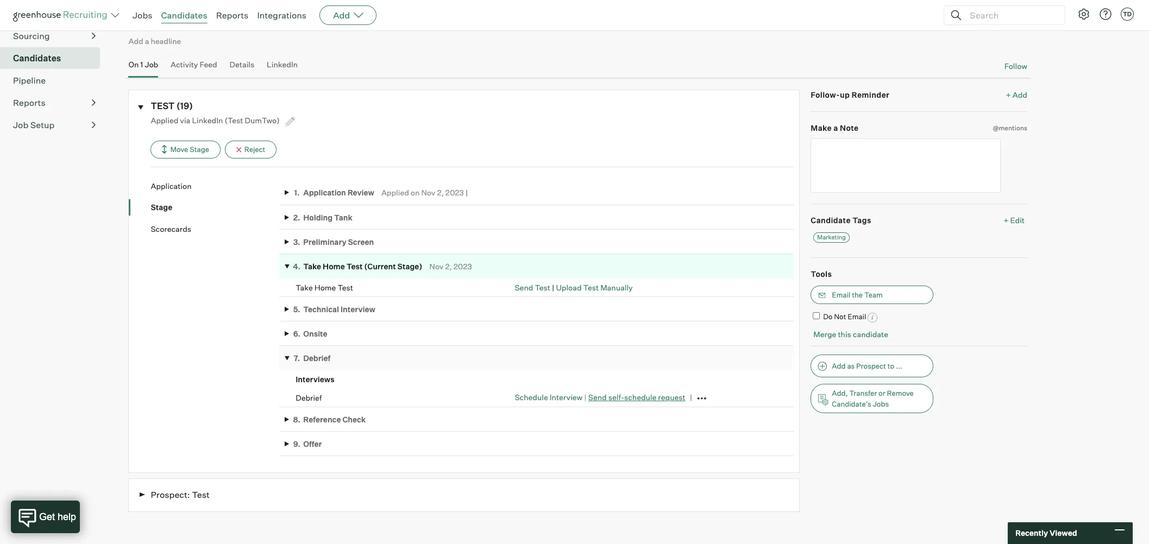 Task type: vqa. For each thing, say whether or not it's contained in the screenshot.
usable
no



Task type: describe. For each thing, give the bounding box(es) containing it.
contact
[[141, 23, 168, 33]]

follow-
[[811, 90, 841, 100]]

upload test manually link
[[556, 283, 633, 292]]

recently viewed
[[1016, 529, 1078, 538]]

email the team
[[833, 291, 883, 300]]

td
[[1124, 10, 1133, 18]]

9. offer
[[293, 440, 322, 449]]

upload
[[556, 283, 582, 292]]

2. holding tank
[[293, 213, 353, 222]]

0 vertical spatial 2023
[[446, 188, 464, 198]]

marketing
[[818, 234, 847, 241]]

1
[[140, 60, 143, 69]]

dumtwo)
[[245, 116, 280, 125]]

1. application review applied on  nov 2, 2023 |
[[294, 188, 468, 198]]

+ add
[[1007, 90, 1028, 100]]

9.
[[293, 440, 301, 449]]

job dashboard link
[[13, 7, 96, 20]]

make
[[811, 123, 832, 133]]

note
[[841, 123, 859, 133]]

add inside + add link
[[1013, 90, 1028, 100]]

to
[[888, 362, 895, 371]]

technical
[[304, 305, 339, 314]]

this
[[839, 330, 852, 339]]

1 vertical spatial job
[[145, 60, 158, 69]]

doe
[[159, 4, 183, 19]]

reference
[[304, 415, 341, 424]]

6.
[[293, 329, 301, 338]]

test left upload
[[535, 283, 551, 292]]

job for job dashboard
[[13, 8, 28, 19]]

remove
[[888, 389, 914, 398]]

stage link
[[151, 202, 280, 213]]

candidate's
[[833, 400, 872, 409]]

follow-up reminder
[[811, 90, 890, 100]]

1 horizontal spatial candidates
[[161, 10, 208, 21]]

+ for + edit
[[1004, 216, 1009, 225]]

review
[[348, 188, 375, 198]]

follow
[[1005, 61, 1028, 71]]

reminder
[[852, 90, 890, 100]]

viewed
[[1050, 529, 1078, 538]]

Do Not Email checkbox
[[814, 313, 821, 320]]

pipeline link
[[13, 74, 96, 87]]

email inside button
[[833, 291, 851, 300]]

@mentions
[[994, 124, 1028, 132]]

sourcing link
[[13, 29, 96, 43]]

on
[[129, 60, 139, 69]]

1 vertical spatial candidates
[[13, 53, 61, 64]]

6. onsite
[[293, 329, 328, 338]]

integrations link
[[257, 10, 307, 21]]

add as prospect to ...
[[833, 362, 903, 371]]

scorecards
[[151, 224, 191, 234]]

activity feed link
[[171, 60, 217, 75]]

make a note
[[811, 123, 859, 133]]

the
[[853, 291, 863, 300]]

details link
[[230, 60, 255, 75]]

add inside add as prospect to ... 'button'
[[833, 362, 846, 371]]

not
[[835, 313, 847, 322]]

Search text field
[[968, 7, 1056, 23]]

(19)
[[177, 101, 193, 112]]

job for job setup
[[13, 120, 28, 131]]

1 horizontal spatial send
[[589, 393, 607, 403]]

jane doe no contact info available add a headline
[[129, 4, 218, 46]]

screen
[[348, 237, 374, 247]]

send test | upload test manually
[[515, 283, 633, 292]]

application inside application link
[[151, 181, 192, 191]]

interviews
[[296, 375, 335, 384]]

2.
[[293, 213, 301, 222]]

profile
[[1008, 3, 1031, 13]]

+ edit link
[[1002, 213, 1028, 228]]

manually
[[601, 283, 633, 292]]

email the team button
[[811, 286, 934, 305]]

stage)
[[398, 262, 423, 271]]

feed
[[200, 60, 217, 69]]

stage inside 'button'
[[190, 145, 209, 154]]

jobs link
[[133, 10, 153, 21]]

jobs inside add, transfer or remove candidate's jobs
[[873, 400, 890, 409]]

prospect:
[[151, 490, 190, 501]]

1 vertical spatial debrief
[[296, 393, 322, 403]]

1 horizontal spatial interview
[[550, 393, 583, 403]]

onsite
[[304, 329, 328, 338]]

5.
[[293, 305, 301, 314]]

team
[[865, 291, 883, 300]]

7.
[[294, 354, 300, 363]]

application link
[[151, 181, 280, 192]]

prospect: test
[[151, 490, 210, 501]]

headline
[[151, 37, 181, 46]]

tags
[[853, 216, 872, 225]]

edit inside + edit link
[[1011, 216, 1025, 225]]

1 horizontal spatial a
[[834, 123, 839, 133]]

activity
[[171, 60, 198, 69]]

a inside jane doe no contact info available add a headline
[[145, 37, 149, 46]]

1 horizontal spatial reports link
[[216, 10, 249, 21]]

0 horizontal spatial reports link
[[13, 96, 96, 109]]

test down screen
[[347, 262, 363, 271]]

td button
[[1120, 5, 1137, 23]]

recently
[[1016, 529, 1049, 538]]

1 vertical spatial home
[[315, 283, 336, 292]]

0 vertical spatial edit
[[992, 3, 1006, 13]]

test up 5. technical interview
[[338, 283, 353, 292]]



Task type: locate. For each thing, give the bounding box(es) containing it.
0 vertical spatial |
[[466, 188, 468, 198]]

1 vertical spatial nov
[[430, 262, 444, 271]]

interview
[[341, 305, 376, 314], [550, 393, 583, 403]]

1 horizontal spatial |
[[552, 283, 555, 292]]

1 vertical spatial 2,
[[446, 262, 452, 271]]

add button
[[320, 5, 377, 25]]

interview right the technical
[[341, 305, 376, 314]]

follow link
[[1005, 61, 1028, 71]]

1 vertical spatial reports
[[13, 97, 46, 108]]

candidates down sourcing
[[13, 53, 61, 64]]

sourcing
[[13, 31, 50, 41]]

edit profile link
[[992, 3, 1031, 13]]

0 horizontal spatial application
[[151, 181, 192, 191]]

reject
[[245, 145, 266, 154]]

2 vertical spatial |
[[585, 393, 587, 403]]

| left upload
[[552, 283, 555, 292]]

0 horizontal spatial reports
[[13, 97, 46, 108]]

tools
[[811, 270, 833, 279]]

candidates up info
[[161, 10, 208, 21]]

send left 'self-'
[[589, 393, 607, 403]]

reports up available
[[216, 10, 249, 21]]

available
[[185, 23, 218, 33]]

test right 'prospect:'
[[192, 490, 210, 501]]

up
[[841, 90, 851, 100]]

candidates link up 'pipeline' link
[[13, 52, 96, 65]]

applied via linkedin (test dumtwo)
[[151, 116, 282, 125]]

2,
[[437, 188, 444, 198], [446, 262, 452, 271]]

0 vertical spatial 2,
[[437, 188, 444, 198]]

applied left on
[[382, 188, 409, 198]]

1 horizontal spatial 2,
[[446, 262, 452, 271]]

home up the take home test
[[323, 262, 345, 271]]

job up sourcing
[[13, 8, 28, 19]]

+ edit
[[1004, 216, 1025, 225]]

0 vertical spatial jobs
[[133, 10, 153, 21]]

application down move
[[151, 181, 192, 191]]

nov right stage)
[[430, 262, 444, 271]]

a left note on the top of the page
[[834, 123, 839, 133]]

2023
[[446, 188, 464, 198], [454, 262, 472, 271]]

0 vertical spatial take
[[304, 262, 321, 271]]

1 horizontal spatial edit
[[1011, 216, 1025, 225]]

interview right schedule
[[550, 393, 583, 403]]

0 vertical spatial +
[[1007, 90, 1012, 100]]

3. preliminary screen
[[294, 237, 374, 247]]

0 horizontal spatial linkedin
[[192, 116, 223, 125]]

2, right on
[[437, 188, 444, 198]]

email left the
[[833, 291, 851, 300]]

1 vertical spatial stage
[[151, 203, 172, 212]]

nov 2, 2023
[[430, 262, 472, 271]]

0 vertical spatial a
[[145, 37, 149, 46]]

0 horizontal spatial candidates link
[[13, 52, 96, 65]]

candidate
[[811, 216, 851, 225]]

1 vertical spatial |
[[552, 283, 555, 292]]

td button
[[1122, 8, 1135, 21]]

pipeline
[[13, 75, 46, 86]]

0 horizontal spatial |
[[466, 188, 468, 198]]

0 vertical spatial reports
[[216, 10, 249, 21]]

1 vertical spatial send
[[589, 393, 607, 403]]

job setup link
[[13, 119, 96, 132]]

0 horizontal spatial stage
[[151, 203, 172, 212]]

0 vertical spatial send
[[515, 283, 534, 292]]

linkedin right via
[[192, 116, 223, 125]]

send self-schedule request link
[[589, 393, 686, 403]]

1 horizontal spatial stage
[[190, 145, 209, 154]]

move stage button
[[151, 141, 221, 159]]

holding
[[304, 213, 333, 222]]

job dashboard
[[13, 8, 75, 19]]

activity feed
[[171, 60, 217, 69]]

send
[[515, 283, 534, 292], [589, 393, 607, 403]]

1 horizontal spatial reports
[[216, 10, 249, 21]]

0 horizontal spatial jobs
[[133, 10, 153, 21]]

0 horizontal spatial applied
[[151, 116, 179, 125]]

0 horizontal spatial edit
[[992, 3, 1006, 13]]

1 vertical spatial email
[[848, 313, 867, 322]]

schedule
[[625, 393, 657, 403]]

| left 'self-'
[[585, 393, 587, 403]]

8. reference check
[[293, 415, 366, 424]]

1 vertical spatial jobs
[[873, 400, 890, 409]]

transfer
[[850, 389, 878, 398]]

schedule interview link
[[515, 393, 583, 403]]

home up the technical
[[315, 283, 336, 292]]

take down 4.
[[296, 283, 313, 292]]

1 vertical spatial linkedin
[[192, 116, 223, 125]]

a down contact
[[145, 37, 149, 46]]

jane
[[129, 4, 157, 19]]

edit profile
[[992, 3, 1031, 13]]

prospect: test link
[[129, 479, 801, 513]]

do
[[824, 313, 833, 322]]

on
[[411, 188, 420, 198]]

1 vertical spatial +
[[1004, 216, 1009, 225]]

send test link
[[515, 283, 551, 292]]

0 vertical spatial candidates link
[[161, 10, 208, 21]]

job right 1
[[145, 60, 158, 69]]

nov
[[422, 188, 436, 198], [430, 262, 444, 271]]

jobs up the "no"
[[133, 10, 153, 21]]

nov right on
[[422, 188, 436, 198]]

1 horizontal spatial jobs
[[873, 400, 890, 409]]

0 vertical spatial reports link
[[216, 10, 249, 21]]

2023 right stage)
[[454, 262, 472, 271]]

add, transfer or remove candidate's jobs
[[833, 389, 914, 409]]

1 vertical spatial take
[[296, 283, 313, 292]]

0 horizontal spatial candidates
[[13, 53, 61, 64]]

candidates
[[161, 10, 208, 21], [13, 53, 61, 64]]

edit
[[992, 3, 1006, 13], [1011, 216, 1025, 225]]

0 vertical spatial nov
[[422, 188, 436, 198]]

None text field
[[811, 139, 1002, 193]]

1 horizontal spatial applied
[[382, 188, 409, 198]]

2 vertical spatial job
[[13, 120, 28, 131]]

configure image
[[1078, 8, 1091, 21]]

applied
[[151, 116, 179, 125], [382, 188, 409, 198]]

1 vertical spatial candidates link
[[13, 52, 96, 65]]

move
[[170, 145, 188, 154]]

reports link up available
[[216, 10, 249, 21]]

on 1 job link
[[129, 60, 158, 75]]

0 horizontal spatial a
[[145, 37, 149, 46]]

5. technical interview
[[293, 305, 376, 314]]

email right not
[[848, 313, 867, 322]]

7. debrief
[[294, 354, 331, 363]]

0 vertical spatial email
[[833, 291, 851, 300]]

1 horizontal spatial linkedin
[[267, 60, 298, 69]]

prospect
[[857, 362, 887, 371]]

0 vertical spatial debrief
[[304, 354, 331, 363]]

info
[[170, 23, 184, 33]]

no
[[129, 23, 139, 33]]

| for schedule
[[585, 393, 587, 403]]

greenhouse recruiting image
[[13, 9, 111, 22]]

job left setup
[[13, 120, 28, 131]]

| right on
[[466, 188, 468, 198]]

applied down test
[[151, 116, 179, 125]]

candidates link up info
[[161, 10, 208, 21]]

as
[[848, 362, 855, 371]]

0 vertical spatial linkedin
[[267, 60, 298, 69]]

merge
[[814, 330, 837, 339]]

1 vertical spatial 2023
[[454, 262, 472, 271]]

jobs down or
[[873, 400, 890, 409]]

stage up scorecards
[[151, 203, 172, 212]]

1 horizontal spatial application
[[304, 188, 346, 198]]

0 vertical spatial home
[[323, 262, 345, 271]]

2 horizontal spatial |
[[585, 393, 587, 403]]

add as prospect to ... button
[[811, 355, 934, 378]]

marketing link
[[814, 233, 850, 243]]

0 horizontal spatial interview
[[341, 305, 376, 314]]

via
[[180, 116, 190, 125]]

1.
[[294, 188, 300, 198]]

merge this candidate link
[[814, 330, 889, 339]]

tank
[[334, 213, 353, 222]]

0 vertical spatial applied
[[151, 116, 179, 125]]

application up 2. holding tank
[[304, 188, 346, 198]]

stage right move
[[190, 145, 209, 154]]

1 vertical spatial a
[[834, 123, 839, 133]]

merge this candidate
[[814, 330, 889, 339]]

1 vertical spatial interview
[[550, 393, 583, 403]]

2, right stage)
[[446, 262, 452, 271]]

reports link up job setup link
[[13, 96, 96, 109]]

4. take home test (current stage)
[[293, 262, 423, 271]]

take home test
[[296, 283, 353, 292]]

job setup
[[13, 120, 55, 131]]

debrief down interviews
[[296, 393, 322, 403]]

candidate tags
[[811, 216, 872, 225]]

2023 right on
[[446, 188, 464, 198]]

0 horizontal spatial 2,
[[437, 188, 444, 198]]

0 horizontal spatial send
[[515, 283, 534, 292]]

linkedin link
[[267, 60, 298, 75]]

debrief right 7.
[[304, 354, 331, 363]]

| for send
[[552, 283, 555, 292]]

preliminary
[[304, 237, 347, 247]]

0 vertical spatial interview
[[341, 305, 376, 314]]

1 vertical spatial reports link
[[13, 96, 96, 109]]

send left upload
[[515, 283, 534, 292]]

check
[[343, 415, 366, 424]]

add inside jane doe no contact info available add a headline
[[129, 37, 143, 46]]

0 vertical spatial job
[[13, 8, 28, 19]]

linkedin right details
[[267, 60, 298, 69]]

1 vertical spatial applied
[[382, 188, 409, 198]]

3.
[[294, 237, 300, 247]]

+
[[1007, 90, 1012, 100], [1004, 216, 1009, 225]]

reports down the pipeline
[[13, 97, 46, 108]]

1 horizontal spatial candidates link
[[161, 10, 208, 21]]

...
[[897, 362, 903, 371]]

0 vertical spatial candidates
[[161, 10, 208, 21]]

reject button
[[225, 141, 277, 159]]

reports
[[216, 10, 249, 21], [13, 97, 46, 108]]

scorecards link
[[151, 224, 280, 234]]

take right 4.
[[304, 262, 321, 271]]

1 vertical spatial edit
[[1011, 216, 1025, 225]]

+ for + add
[[1007, 90, 1012, 100]]

add inside add popup button
[[333, 10, 350, 21]]

test right upload
[[584, 283, 599, 292]]

add
[[333, 10, 350, 21], [129, 37, 143, 46], [1013, 90, 1028, 100], [833, 362, 846, 371]]

candidate
[[854, 330, 889, 339]]

0 vertical spatial stage
[[190, 145, 209, 154]]



